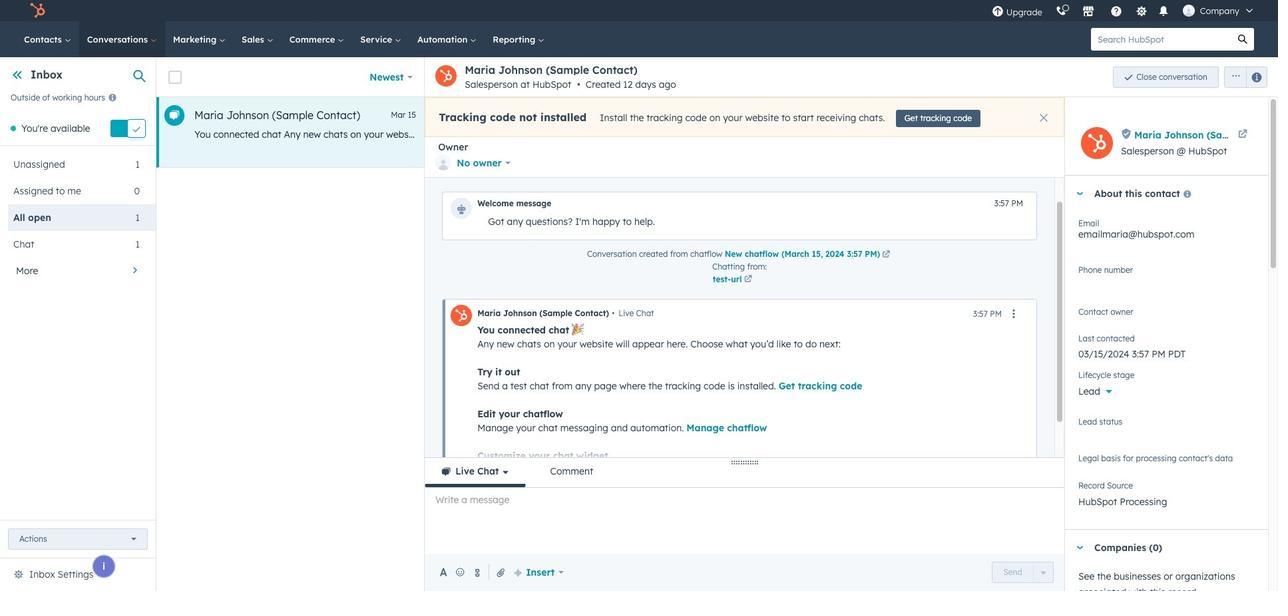 Task type: locate. For each thing, give the bounding box(es) containing it.
menu
[[986, 0, 1263, 21]]

0 vertical spatial group
[[1220, 66, 1268, 88]]

link opens in a new window image
[[883, 249, 891, 261], [883, 251, 891, 259]]

alert
[[425, 97, 1065, 137]]

0 vertical spatial caret image
[[1076, 192, 1084, 195]]

live chat from maria johnson (sample contact) with context you connected chat
any new chats on your website will appear here. choose what you'd like to do next:

try it out 
send a test chat from any page where the tracking code is installed: https://app.hubs row
[[157, 97, 1067, 168]]

you're available image
[[11, 126, 16, 131]]

1 vertical spatial group
[[993, 562, 1054, 583]]

group
[[1220, 66, 1268, 88], [993, 562, 1054, 583]]

caret image
[[1076, 192, 1084, 195], [1076, 547, 1084, 550]]

1 vertical spatial caret image
[[1076, 547, 1084, 550]]

link opens in a new window image
[[745, 274, 753, 286], [745, 276, 753, 284]]

-- text field
[[1079, 342, 1256, 363]]

None text field
[[1079, 263, 1256, 290]]

1 link opens in a new window image from the top
[[745, 274, 753, 286]]

1 link opens in a new window image from the top
[[883, 249, 891, 261]]

main content
[[157, 57, 1279, 591]]

close image
[[1040, 114, 1048, 122]]



Task type: vqa. For each thing, say whether or not it's contained in the screenshot.
the right the You
no



Task type: describe. For each thing, give the bounding box(es) containing it.
jacob simon image
[[1183, 5, 1195, 17]]

marketplaces image
[[1083, 6, 1095, 18]]

1 caret image from the top
[[1076, 192, 1084, 195]]

Search HubSpot search field
[[1092, 28, 1232, 51]]

0 horizontal spatial group
[[993, 562, 1054, 583]]

2 caret image from the top
[[1076, 547, 1084, 550]]

1 horizontal spatial group
[[1220, 66, 1268, 88]]

2 link opens in a new window image from the top
[[883, 251, 891, 259]]

2 link opens in a new window image from the top
[[745, 276, 753, 284]]



